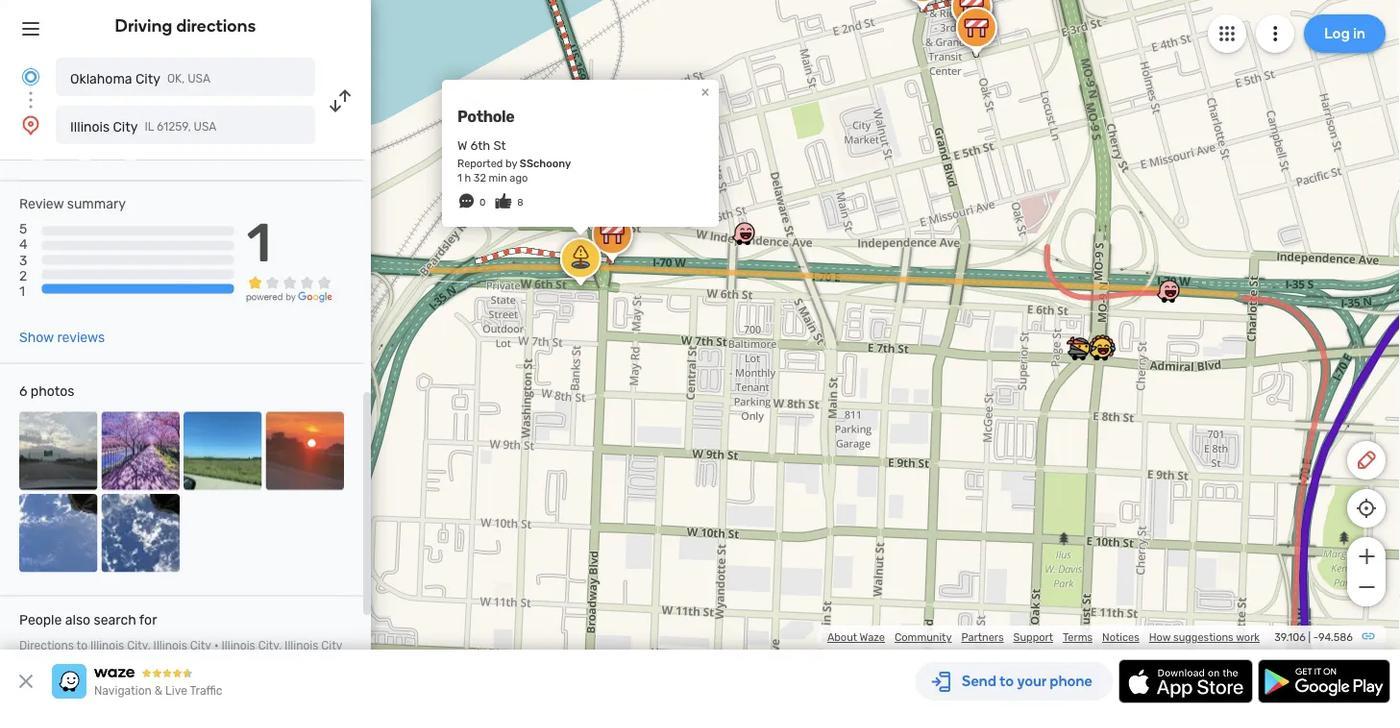Task type: describe. For each thing, give the bounding box(es) containing it.
94.586
[[1318, 631, 1353, 644]]

il
[[145, 120, 154, 134]]

notices link
[[1102, 631, 1139, 644]]

zoom in image
[[1354, 545, 1379, 568]]

suggestions
[[1173, 631, 1234, 644]]

image 6 of illinois city, illinois city image
[[101, 494, 180, 572]]

about waze community partners support terms notices how suggestions work
[[827, 631, 1260, 644]]

39.106 | -94.586
[[1274, 631, 1353, 644]]

also
[[65, 612, 90, 628]]

6 photos
[[19, 384, 74, 399]]

traffic
[[190, 684, 222, 698]]

directions
[[19, 639, 74, 653]]

review summary
[[19, 196, 126, 212]]

link image
[[1361, 628, 1376, 644]]

pencil image
[[1355, 449, 1378, 472]]

navigation
[[94, 684, 152, 698]]

partners
[[961, 631, 1004, 644]]

min
[[489, 171, 507, 184]]

×
[[701, 82, 710, 101]]

image 3 of illinois city, illinois city image
[[184, 412, 262, 490]]

work
[[1236, 631, 1260, 644]]

city inside illinois city, illinois city driving directions
[[321, 639, 343, 653]]

ok,
[[167, 72, 185, 86]]

oklahoma
[[70, 71, 132, 86]]

image 5 of illinois city, illinois city image
[[19, 494, 98, 572]]

people
[[19, 612, 62, 628]]

zoom out image
[[1354, 576, 1379, 599]]

reported
[[457, 157, 503, 170]]

for
[[139, 612, 157, 628]]

directions inside illinois city, illinois city driving directions
[[59, 657, 113, 670]]

city, inside illinois city, illinois city driving directions
[[258, 639, 282, 653]]

6
[[19, 384, 27, 399]]

× link
[[697, 82, 714, 101]]

1 horizontal spatial directions
[[176, 15, 256, 36]]

directions to illinois city, illinois city link
[[19, 639, 211, 653]]

32
[[474, 171, 486, 184]]

st
[[493, 138, 506, 153]]

show reviews
[[19, 330, 105, 346]]

1 inside w 6th st reported by sschoony 1 h 32 min ago
[[457, 171, 462, 184]]

driving
[[19, 657, 56, 670]]

driving
[[115, 15, 172, 36]]

6th
[[470, 138, 490, 153]]

image 4 of illinois city, illinois city image
[[266, 412, 344, 490]]

0
[[480, 197, 486, 208]]

illinois city, illinois city driving directions link
[[19, 639, 343, 670]]

3
[[19, 252, 27, 268]]

39.106
[[1274, 631, 1306, 644]]

usa inside oklahoma city ok, usa
[[188, 72, 210, 86]]



Task type: vqa. For each thing, say whether or not it's contained in the screenshot.
"|"
yes



Task type: locate. For each thing, give the bounding box(es) containing it.
illinois city il 61259, usa
[[70, 119, 217, 135]]

1 horizontal spatial city,
[[258, 639, 282, 653]]

1 city, from the left
[[127, 639, 151, 653]]

how suggestions work link
[[1149, 631, 1260, 644]]

0 vertical spatial directions
[[176, 15, 256, 36]]

current location image
[[19, 65, 42, 88]]

reviews
[[57, 330, 105, 346]]

usa inside illinois city il 61259, usa
[[194, 120, 217, 134]]

directions down to
[[59, 657, 113, 670]]

partners link
[[961, 631, 1004, 644]]

location image
[[19, 113, 42, 136]]

terms
[[1063, 631, 1093, 644]]

image 1 of illinois city, illinois city image
[[19, 412, 98, 490]]

x image
[[14, 670, 37, 693]]

about waze link
[[827, 631, 885, 644]]

directions to illinois city, illinois city
[[19, 639, 211, 653]]

ago
[[510, 171, 528, 184]]

pothole
[[457, 107, 514, 125]]

driving directions
[[115, 15, 256, 36]]

2
[[19, 268, 27, 283]]

usa
[[188, 72, 210, 86], [194, 120, 217, 134]]

navigation & live traffic
[[94, 684, 222, 698]]

usa right 61259,
[[194, 120, 217, 134]]

usa right ok,
[[188, 72, 210, 86]]

5
[[19, 221, 27, 237]]

0 horizontal spatial directions
[[59, 657, 113, 670]]

8
[[517, 197, 523, 208]]

2 vertical spatial 1
[[19, 283, 25, 299]]

h
[[465, 171, 471, 184]]

illinois city, illinois city driving directions
[[19, 639, 343, 670]]

directions up ok,
[[176, 15, 256, 36]]

-
[[1314, 631, 1319, 644]]

directions
[[176, 15, 256, 36], [59, 657, 113, 670]]

image 2 of illinois city, illinois city image
[[101, 412, 180, 490]]

sschoony
[[520, 157, 571, 170]]

to
[[76, 639, 88, 653]]

support link
[[1013, 631, 1053, 644]]

&
[[155, 684, 163, 698]]

4
[[19, 237, 28, 252]]

0 horizontal spatial 1
[[19, 283, 25, 299]]

0 horizontal spatial city,
[[127, 639, 151, 653]]

support
[[1013, 631, 1053, 644]]

2 city, from the left
[[258, 639, 282, 653]]

search
[[94, 612, 136, 628]]

live
[[165, 684, 187, 698]]

0 vertical spatial usa
[[188, 72, 210, 86]]

city
[[135, 71, 160, 86], [113, 119, 138, 135], [190, 639, 211, 653], [321, 639, 343, 653]]

review
[[19, 196, 64, 212]]

about
[[827, 631, 857, 644]]

1
[[457, 171, 462, 184], [247, 211, 271, 274], [19, 283, 25, 299]]

people also search for
[[19, 612, 157, 628]]

illinois
[[70, 119, 110, 135], [90, 639, 124, 653], [153, 639, 187, 653], [222, 639, 255, 653], [285, 639, 318, 653]]

|
[[1308, 631, 1311, 644]]

1 vertical spatial directions
[[59, 657, 113, 670]]

5 4 3 2 1
[[19, 221, 28, 299]]

community
[[895, 631, 952, 644]]

1 horizontal spatial 1
[[247, 211, 271, 274]]

oklahoma city ok, usa
[[70, 71, 210, 86]]

1 vertical spatial 1
[[247, 211, 271, 274]]

2 horizontal spatial 1
[[457, 171, 462, 184]]

waze
[[860, 631, 885, 644]]

w 6th st reported by sschoony 1 h 32 min ago
[[457, 138, 571, 184]]

terms link
[[1063, 631, 1093, 644]]

1 inside 5 4 3 2 1
[[19, 283, 25, 299]]

city,
[[127, 639, 151, 653], [258, 639, 282, 653]]

community link
[[895, 631, 952, 644]]

how
[[1149, 631, 1171, 644]]

w
[[457, 138, 467, 153]]

0 vertical spatial 1
[[457, 171, 462, 184]]

1 vertical spatial usa
[[194, 120, 217, 134]]

show
[[19, 330, 54, 346]]

by
[[506, 157, 517, 170]]

61259,
[[157, 120, 191, 134]]

notices
[[1102, 631, 1139, 644]]

photos
[[31, 384, 74, 399]]

summary
[[67, 196, 126, 212]]



